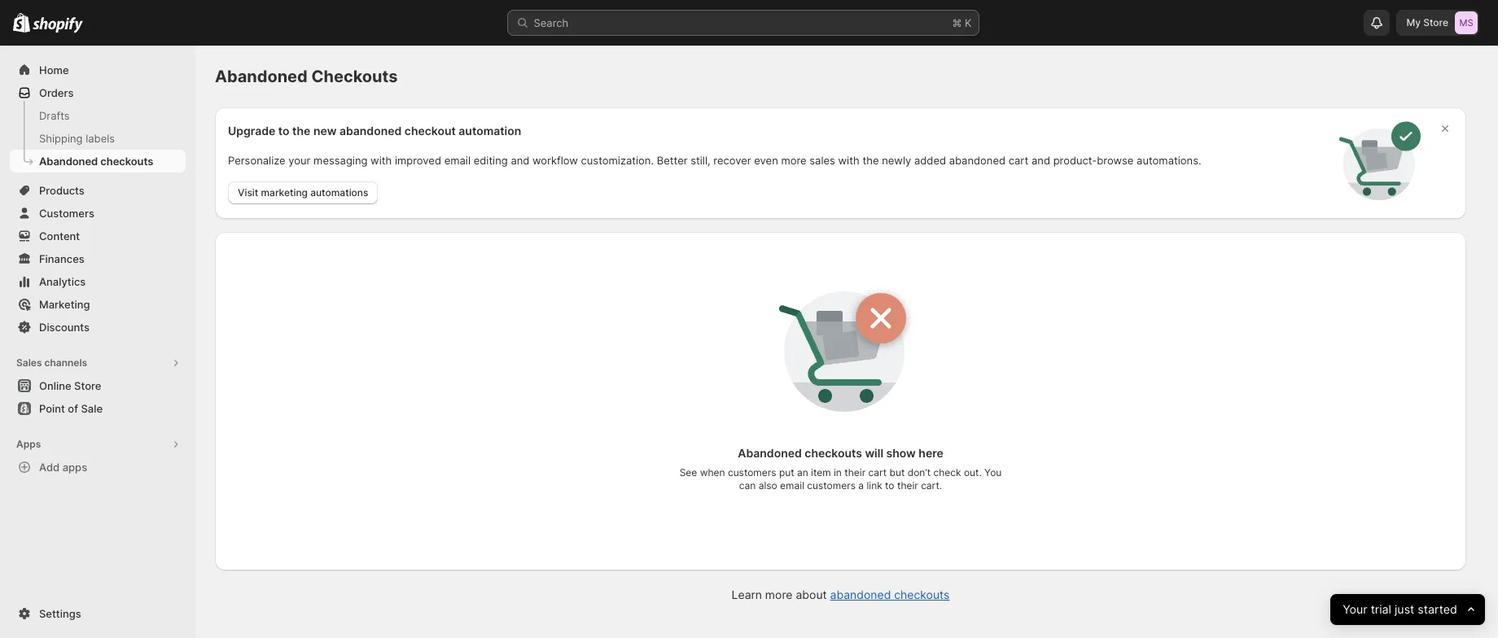 Task type: describe. For each thing, give the bounding box(es) containing it.
checkouts for abandoned checkouts will show here see when customers put an item in their cart but don't check out. you can also email customers a link to their cart.
[[805, 446, 862, 460]]

shipping
[[39, 132, 83, 145]]

visit marketing automations
[[238, 186, 368, 198]]

your
[[289, 154, 311, 167]]

abandoned checkouts
[[215, 67, 398, 86]]

when
[[700, 467, 725, 479]]

drafts
[[39, 109, 70, 122]]

can
[[739, 480, 756, 492]]

0 horizontal spatial their
[[845, 467, 866, 479]]

added
[[914, 154, 946, 167]]

0 vertical spatial customers
[[728, 467, 777, 479]]

add apps button
[[10, 456, 186, 479]]

1 vertical spatial their
[[897, 480, 918, 492]]

store for my store
[[1424, 16, 1449, 29]]

workflow
[[533, 154, 578, 167]]

email inside abandoned checkouts will show here see when customers put an item in their cart but don't check out. you can also email customers a link to their cart.
[[780, 480, 805, 492]]

automations.
[[1137, 154, 1202, 167]]

messaging
[[314, 154, 368, 167]]

0 vertical spatial to
[[278, 123, 290, 137]]

content link
[[10, 225, 186, 248]]

new
[[313, 123, 337, 137]]

shipping labels
[[39, 132, 115, 145]]

automations
[[310, 186, 368, 198]]

apps
[[62, 461, 87, 474]]

2 with from the left
[[838, 154, 860, 167]]

visit
[[238, 186, 258, 198]]

1 vertical spatial abandoned
[[949, 154, 1006, 167]]

settings
[[39, 608, 81, 621]]

about
[[796, 588, 827, 602]]

but
[[890, 467, 905, 479]]

channels
[[44, 357, 87, 369]]

learn more about abandoned checkouts
[[732, 588, 950, 602]]

analytics
[[39, 275, 86, 288]]

abandoned checkouts link
[[10, 150, 186, 173]]

even
[[754, 154, 778, 167]]

see
[[680, 467, 697, 479]]

products link
[[10, 179, 186, 202]]

1 horizontal spatial shopify image
[[33, 17, 83, 33]]

newly
[[882, 154, 912, 167]]

apps button
[[10, 433, 186, 456]]

cart.
[[921, 480, 942, 492]]

home
[[39, 64, 69, 77]]

recover
[[714, 154, 751, 167]]

point of sale
[[39, 402, 103, 415]]

add
[[39, 461, 60, 474]]

cart inside abandoned checkouts will show here see when customers put an item in their cart but don't check out. you can also email customers a link to their cart.
[[869, 467, 887, 479]]

visit marketing automations button
[[228, 181, 378, 204]]

in
[[834, 467, 842, 479]]

check
[[934, 467, 961, 479]]

you
[[985, 467, 1002, 479]]

abandoned checkouts will show here see when customers put an item in their cart but don't check out. you can also email customers a link to their cart.
[[680, 446, 1002, 492]]

customers
[[39, 207, 94, 220]]

abandoned checkouts link
[[830, 588, 950, 602]]

discounts link
[[10, 316, 186, 339]]

your trial just started button
[[1331, 594, 1485, 625]]

1 vertical spatial customers
[[807, 480, 856, 492]]

products
[[39, 184, 85, 197]]

abandoned inside abandoned checkouts will show here see when customers put an item in their cart but don't check out. you can also email customers a link to their cart.
[[738, 446, 802, 460]]

marketing
[[39, 298, 90, 311]]

labels
[[86, 132, 115, 145]]

my
[[1407, 16, 1421, 29]]

upgrade to the new abandoned checkout automation
[[228, 123, 521, 137]]

put
[[779, 467, 794, 479]]

out.
[[964, 467, 982, 479]]

2 and from the left
[[1032, 154, 1051, 167]]

home link
[[10, 59, 186, 81]]

will
[[865, 446, 884, 460]]

checkouts
[[311, 67, 398, 86]]

your trial just started
[[1343, 602, 1458, 617]]

here
[[919, 446, 944, 460]]

just
[[1395, 602, 1415, 617]]

0 horizontal spatial the
[[292, 123, 311, 137]]

abandoned for abandoned checkouts
[[39, 155, 98, 168]]

show
[[886, 446, 916, 460]]

1 with from the left
[[371, 154, 392, 167]]

2 vertical spatial checkouts
[[894, 588, 950, 602]]

sales
[[16, 357, 42, 369]]

sales channels
[[16, 357, 87, 369]]

link
[[867, 480, 883, 492]]

editing
[[474, 154, 508, 167]]

0 vertical spatial more
[[781, 154, 807, 167]]



Task type: locate. For each thing, give the bounding box(es) containing it.
1 horizontal spatial customers
[[807, 480, 856, 492]]

email
[[444, 154, 471, 167], [780, 480, 805, 492]]

1 horizontal spatial email
[[780, 480, 805, 492]]

with down upgrade to the new abandoned checkout automation
[[371, 154, 392, 167]]

store
[[1424, 16, 1449, 29], [74, 379, 101, 393]]

online store link
[[10, 375, 186, 397]]

online store button
[[0, 375, 195, 397]]

apps
[[16, 438, 41, 450]]

0 horizontal spatial with
[[371, 154, 392, 167]]

0 horizontal spatial to
[[278, 123, 290, 137]]

upgrade
[[228, 123, 276, 137]]

1 and from the left
[[511, 154, 530, 167]]

0 horizontal spatial customers
[[728, 467, 777, 479]]

1 horizontal spatial cart
[[1009, 154, 1029, 167]]

abandoned up the put
[[738, 446, 802, 460]]

1 vertical spatial checkouts
[[805, 446, 862, 460]]

0 vertical spatial their
[[845, 467, 866, 479]]

1 horizontal spatial with
[[838, 154, 860, 167]]

store for online store
[[74, 379, 101, 393]]

checkout
[[405, 123, 456, 137]]

0 horizontal spatial and
[[511, 154, 530, 167]]

their
[[845, 467, 866, 479], [897, 480, 918, 492]]

customization.
[[581, 154, 654, 167]]

online
[[39, 379, 71, 393]]

orders
[[39, 86, 74, 99]]

1 horizontal spatial the
[[863, 154, 879, 167]]

discounts
[[39, 321, 90, 334]]

learn
[[732, 588, 762, 602]]

your
[[1343, 602, 1368, 617]]

a
[[859, 480, 864, 492]]

1 horizontal spatial checkouts
[[805, 446, 862, 460]]

my store
[[1407, 16, 1449, 29]]

checkouts inside abandoned checkouts will show here see when customers put an item in their cart but don't check out. you can also email customers a link to their cart.
[[805, 446, 862, 460]]

checkouts inside abandoned checkouts link
[[100, 155, 153, 168]]

personalize
[[228, 154, 286, 167]]

0 vertical spatial email
[[444, 154, 471, 167]]

1 vertical spatial abandoned
[[39, 155, 98, 168]]

sales
[[810, 154, 835, 167]]

1 horizontal spatial to
[[885, 480, 895, 492]]

started
[[1418, 602, 1458, 617]]

abandoned checkout image image
[[1340, 121, 1421, 202]]

1 vertical spatial email
[[780, 480, 805, 492]]

1 vertical spatial to
[[885, 480, 895, 492]]

with
[[371, 154, 392, 167], [838, 154, 860, 167]]

abandoned checkouts
[[39, 155, 153, 168]]

content
[[39, 230, 80, 243]]

also
[[759, 480, 778, 492]]

1 horizontal spatial store
[[1424, 16, 1449, 29]]

email down the put
[[780, 480, 805, 492]]

customers
[[728, 467, 777, 479], [807, 480, 856, 492]]

customers down in
[[807, 480, 856, 492]]

abandoned right added
[[949, 154, 1006, 167]]

0 vertical spatial the
[[292, 123, 311, 137]]

more right even
[[781, 154, 807, 167]]

⌘ k
[[952, 16, 972, 29]]

my store image
[[1455, 11, 1478, 34]]

more right learn in the bottom of the page
[[765, 588, 793, 602]]

1 vertical spatial more
[[765, 588, 793, 602]]

0 vertical spatial checkouts
[[100, 155, 153, 168]]

shopify image
[[13, 13, 30, 33], [33, 17, 83, 33]]

finances
[[39, 252, 85, 265]]

store inside button
[[74, 379, 101, 393]]

browse
[[1097, 154, 1134, 167]]

orders link
[[10, 81, 186, 104]]

abandoned
[[215, 67, 308, 86], [39, 155, 98, 168], [738, 446, 802, 460]]

add apps
[[39, 461, 87, 474]]

abandoned right about
[[830, 588, 891, 602]]

abandoned for abandoned checkouts
[[215, 67, 308, 86]]

sale
[[81, 402, 103, 415]]

checkouts for abandoned checkouts
[[100, 155, 153, 168]]

shipping labels link
[[10, 127, 186, 150]]

checkouts
[[100, 155, 153, 168], [805, 446, 862, 460], [894, 588, 950, 602]]

an
[[797, 467, 808, 479]]

store right my
[[1424, 16, 1449, 29]]

search
[[534, 16, 569, 29]]

0 vertical spatial cart
[[1009, 154, 1029, 167]]

0 vertical spatial abandoned
[[339, 123, 402, 137]]

online store
[[39, 379, 101, 393]]

0 horizontal spatial abandoned
[[39, 155, 98, 168]]

still,
[[691, 154, 711, 167]]

2 vertical spatial abandoned
[[738, 446, 802, 460]]

their down but
[[897, 480, 918, 492]]

personalize your messaging with improved email editing and workflow customization. better still, recover even more sales with the newly added abandoned cart and product-browse automations.
[[228, 154, 1202, 167]]

to down but
[[885, 480, 895, 492]]

their up a
[[845, 467, 866, 479]]

1 horizontal spatial abandoned
[[830, 588, 891, 602]]

item
[[811, 467, 831, 479]]

0 horizontal spatial cart
[[869, 467, 887, 479]]

trial
[[1371, 602, 1392, 617]]

the left newly
[[863, 154, 879, 167]]

point
[[39, 402, 65, 415]]

0 horizontal spatial abandoned
[[339, 123, 402, 137]]

the left new
[[292, 123, 311, 137]]

0 horizontal spatial shopify image
[[13, 13, 30, 33]]

1 vertical spatial the
[[863, 154, 879, 167]]

1 horizontal spatial abandoned
[[215, 67, 308, 86]]

better
[[657, 154, 688, 167]]

abandoned up messaging
[[339, 123, 402, 137]]

point of sale link
[[10, 397, 186, 420]]

analytics link
[[10, 270, 186, 293]]

cart up link
[[869, 467, 887, 479]]

1 vertical spatial store
[[74, 379, 101, 393]]

and right editing
[[511, 154, 530, 167]]

0 horizontal spatial email
[[444, 154, 471, 167]]

0 vertical spatial abandoned
[[215, 67, 308, 86]]

abandoned up upgrade
[[215, 67, 308, 86]]

2 horizontal spatial abandoned
[[738, 446, 802, 460]]

improved
[[395, 154, 441, 167]]

sales channels button
[[10, 352, 186, 375]]

1 vertical spatial cart
[[869, 467, 887, 479]]

⌘
[[952, 16, 962, 29]]

k
[[965, 16, 972, 29]]

1 horizontal spatial and
[[1032, 154, 1051, 167]]

cart left product-
[[1009, 154, 1029, 167]]

automation
[[459, 123, 521, 137]]

marketing
[[261, 186, 308, 198]]

store up sale
[[74, 379, 101, 393]]

of
[[68, 402, 78, 415]]

customers link
[[10, 202, 186, 225]]

to inside abandoned checkouts will show here see when customers put an item in their cart but don't check out. you can also email customers a link to their cart.
[[885, 480, 895, 492]]

and left product-
[[1032, 154, 1051, 167]]

marketing link
[[10, 293, 186, 316]]

don't
[[908, 467, 931, 479]]

point of sale button
[[0, 397, 195, 420]]

to right upgrade
[[278, 123, 290, 137]]

with right sales
[[838, 154, 860, 167]]

1 horizontal spatial their
[[897, 480, 918, 492]]

and
[[511, 154, 530, 167], [1032, 154, 1051, 167]]

drafts link
[[10, 104, 186, 127]]

0 horizontal spatial checkouts
[[100, 155, 153, 168]]

product-
[[1054, 154, 1097, 167]]

email left editing
[[444, 154, 471, 167]]

customers up can
[[728, 467, 777, 479]]

0 vertical spatial store
[[1424, 16, 1449, 29]]

2 horizontal spatial abandoned
[[949, 154, 1006, 167]]

2 horizontal spatial checkouts
[[894, 588, 950, 602]]

finances link
[[10, 248, 186, 270]]

2 vertical spatial abandoned
[[830, 588, 891, 602]]

settings link
[[10, 603, 186, 625]]

0 horizontal spatial store
[[74, 379, 101, 393]]

abandoned down "shipping"
[[39, 155, 98, 168]]



Task type: vqa. For each thing, say whether or not it's contained in the screenshot.
the topmost 25,
no



